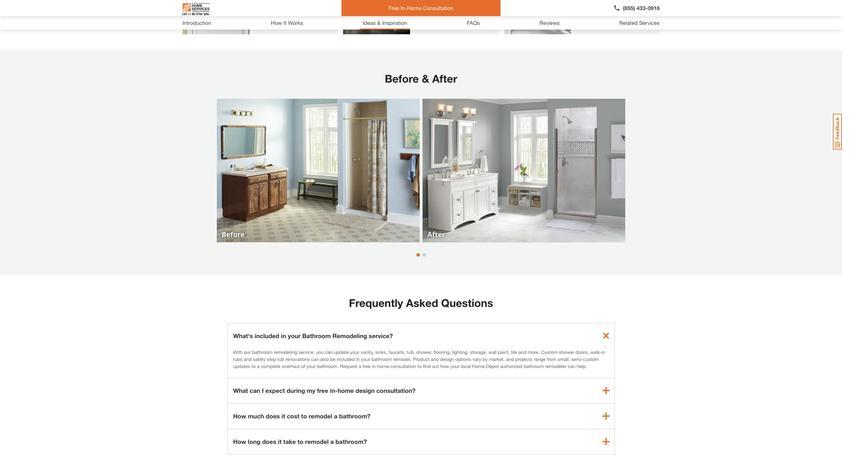Task type: locate. For each thing, give the bounding box(es) containing it.
in
[[281, 333, 286, 340], [602, 350, 606, 356], [356, 357, 360, 363]]

your up remodeling
[[288, 333, 301, 340]]

with our bathroom remodeling service, you can update your vanity, sinks, faucets, tub, shower, flooring, lighting, storage, wall paint, tile and more. custom shower doors, walk-in tubs and safety step tub renovations can also be included in your bathroom remodel. product and design options vary by market, and projects range from small, semi-custom updates to a complete overhaul of your bathroom. request a free in-home consultation to find out how your local home depot authorized bathroom remodeler can help.
[[233, 350, 606, 370]]

2 vertical spatial bathroom
[[524, 364, 545, 370]]

and down our
[[244, 357, 252, 363]]

1 vertical spatial ideas
[[363, 20, 376, 26]]

free
[[389, 5, 400, 11]]

faqs
[[467, 20, 480, 26]]

1 vertical spatial in
[[602, 350, 606, 356]]

can
[[325, 350, 333, 356], [312, 357, 319, 363], [568, 364, 576, 370], [250, 387, 261, 395]]

1 vertical spatial &
[[422, 72, 430, 85]]

1 horizontal spatial in
[[356, 357, 360, 363]]

a
[[257, 364, 260, 370], [359, 364, 362, 370], [334, 413, 338, 420], [331, 439, 334, 446]]

projects
[[516, 357, 533, 363]]

home down request
[[338, 387, 354, 395]]

0 horizontal spatial home
[[338, 387, 354, 395]]

1 horizontal spatial &
[[422, 72, 430, 85]]

how
[[441, 364, 450, 370]]

paint,
[[498, 350, 510, 356]]

1 vertical spatial bathroom
[[372, 357, 392, 363]]

design
[[580, 3, 600, 11]]

0 horizontal spatial design
[[356, 387, 375, 395]]

bathroom up safety at the bottom of the page
[[252, 350, 273, 356]]

1 vertical spatial bathroom
[[303, 333, 331, 340]]

1 vertical spatial remodel
[[305, 439, 329, 446]]

home right free
[[408, 5, 422, 11]]

how left 'long'
[[233, 439, 246, 446]]

it
[[284, 20, 287, 26]]

ideas left inspiration
[[363, 20, 376, 26]]

how left it
[[271, 20, 282, 26]]

shower,
[[417, 350, 433, 356]]

(855) 433-0918 link
[[614, 4, 660, 12]]

0 vertical spatial it
[[282, 413, 286, 420]]

0 vertical spatial bathroom
[[252, 350, 273, 356]]

free
[[363, 364, 371, 370], [317, 387, 329, 395]]

what
[[233, 387, 248, 395]]

it left cost
[[282, 413, 286, 420]]

0 horizontal spatial &
[[378, 20, 381, 26]]

and up projects
[[519, 350, 527, 356]]

0 horizontal spatial home
[[408, 5, 422, 11]]

be
[[330, 357, 336, 363]]

& left after
[[422, 72, 430, 85]]

ideas
[[601, 3, 617, 11], [363, 20, 376, 26]]

remodel down what can i expect during my free in-home design consultation?
[[309, 413, 333, 420]]

0 vertical spatial home
[[378, 364, 390, 370]]

vary
[[473, 357, 482, 363]]

how left much at the bottom of the page
[[233, 413, 246, 420]]

works
[[288, 20, 303, 26]]

it for take
[[278, 439, 282, 446]]

1 vertical spatial it
[[278, 439, 282, 446]]

consultation
[[391, 364, 417, 370]]

it
[[282, 413, 286, 420], [278, 439, 282, 446]]

1 horizontal spatial included
[[337, 357, 355, 363]]

included up request
[[337, 357, 355, 363]]

0 vertical spatial included
[[255, 333, 280, 340]]

0 vertical spatial free
[[363, 364, 371, 370]]

from
[[547, 357, 557, 363]]

and up authorized
[[507, 357, 515, 363]]

in- down sinks,
[[372, 364, 378, 370]]

to down safety at the bottom of the page
[[252, 364, 256, 370]]

included up step
[[255, 333, 280, 340]]

how for how much does it cost to remodel a bathroom?
[[233, 413, 246, 420]]

tub
[[278, 357, 284, 363]]

bathroom? for how much does it cost to remodel a bathroom?
[[339, 413, 371, 420]]

2 vertical spatial how
[[233, 439, 246, 446]]

free down vanity,
[[363, 364, 371, 370]]

1 horizontal spatial free
[[363, 364, 371, 370]]

design up the "how"
[[441, 357, 455, 363]]

and
[[519, 350, 527, 356], [244, 357, 252, 363], [431, 357, 439, 363], [507, 357, 515, 363]]

more.
[[528, 350, 540, 356]]

1 vertical spatial bathroom?
[[336, 439, 367, 446]]

in up remodeling
[[281, 333, 286, 340]]

1 horizontal spatial design
[[441, 357, 455, 363]]

remodel
[[309, 413, 333, 420], [305, 439, 329, 446]]

home down sinks,
[[378, 364, 390, 370]]

1 horizontal spatial home
[[378, 364, 390, 370]]

1 vertical spatial included
[[337, 357, 355, 363]]

bathroom down sinks,
[[372, 357, 392, 363]]

design
[[441, 357, 455, 363], [356, 387, 375, 395]]

0 vertical spatial home
[[408, 5, 422, 11]]

to right take
[[298, 439, 304, 446]]

0 vertical spatial does
[[266, 413, 280, 420]]

storage,
[[470, 350, 488, 356]]

in right "doors,"
[[602, 350, 606, 356]]

your down vanity,
[[361, 357, 371, 363]]

included
[[255, 333, 280, 340], [337, 357, 355, 363]]

1 horizontal spatial in-
[[372, 364, 378, 370]]

options
[[456, 357, 472, 363]]

it left take
[[278, 439, 282, 446]]

included inside with our bathroom remodeling service, you can update your vanity, sinks, faucets, tub, shower, flooring, lighting, storage, wall paint, tile and more. custom shower doors, walk-in tubs and safety step tub renovations can also be included in your bathroom remodel. product and design options vary by market, and projects range from small, semi-custom updates to a complete overhaul of your bathroom. request a free in-home consultation to find out how your local home depot authorized bathroom remodeler can help.
[[337, 357, 355, 363]]

product
[[413, 357, 430, 363]]

market,
[[489, 357, 505, 363]]

1 horizontal spatial bathroom
[[372, 357, 392, 363]]

inspiration
[[382, 20, 408, 26]]

0 vertical spatial in
[[281, 333, 286, 340]]

0 horizontal spatial free
[[317, 387, 329, 395]]

1 vertical spatial does
[[262, 439, 277, 446]]

i
[[262, 387, 264, 395]]

lighting,
[[453, 350, 469, 356]]

much
[[248, 413, 264, 420]]

0 horizontal spatial bathroom
[[252, 350, 273, 356]]

remodeling
[[274, 350, 298, 356]]

home
[[408, 5, 422, 11], [473, 364, 485, 370]]

service?
[[369, 333, 393, 340]]

services
[[640, 20, 660, 26]]

bathroom down range
[[524, 364, 545, 370]]

1 horizontal spatial bathroom
[[419, 3, 447, 11]]

shower
[[559, 350, 575, 356]]

ideas right the design
[[601, 3, 617, 11]]

tubs
[[233, 357, 243, 363]]

does right much at the bottom of the page
[[266, 413, 280, 420]]

custom
[[542, 350, 558, 356]]

update
[[334, 350, 349, 356]]

ideas & inspiration
[[363, 20, 408, 26]]

2 horizontal spatial bathroom
[[524, 364, 545, 370]]

0 vertical spatial in-
[[372, 364, 378, 370]]

0 vertical spatial design
[[441, 357, 455, 363]]

433-
[[637, 5, 648, 11]]

0 horizontal spatial in
[[281, 333, 286, 340]]

& left inspiration
[[378, 20, 381, 26]]

design down request
[[356, 387, 375, 395]]

free right the my
[[317, 387, 329, 395]]

remodel right take
[[305, 439, 329, 446]]

depot
[[487, 364, 499, 370]]

1 horizontal spatial ideas
[[601, 3, 617, 11]]

1 vertical spatial how
[[233, 413, 246, 420]]

in- right the my
[[330, 387, 338, 395]]

design ideas link
[[505, 0, 639, 34]]

does
[[266, 413, 280, 420], [262, 439, 277, 446]]

bathroom? for how long does it take to remodel a bathroom?
[[336, 439, 367, 446]]

bathroom?
[[339, 413, 371, 420], [336, 439, 367, 446]]

frequently
[[349, 297, 404, 310]]

consultation?
[[377, 387, 416, 395]]

range
[[534, 357, 546, 363]]

home down vary
[[473, 364, 485, 370]]

0 vertical spatial how
[[271, 20, 282, 26]]

to
[[252, 364, 256, 370], [418, 364, 422, 370], [301, 413, 307, 420], [298, 439, 304, 446]]

during
[[287, 387, 305, 395]]

1 horizontal spatial home
[[473, 364, 485, 370]]

(855) 433-0918
[[624, 5, 660, 11]]

1 vertical spatial design
[[356, 387, 375, 395]]

0 vertical spatial bathroom?
[[339, 413, 371, 420]]

before
[[385, 72, 419, 85]]

design inside with our bathroom remodeling service, you can update your vanity, sinks, faucets, tub, shower, flooring, lighting, storage, wall paint, tile and more. custom shower doors, walk-in tubs and safety step tub renovations can also be included in your bathroom remodel. product and design options vary by market, and projects range from small, semi-custom updates to a complete overhaul of your bathroom. request a free in-home consultation to find out how your local home depot authorized bathroom remodeler can help.
[[441, 357, 455, 363]]

shower tub conversion; orange sink icon image
[[505, 0, 572, 34]]

in up request
[[356, 357, 360, 363]]

help.
[[577, 364, 588, 370]]

does right 'long'
[[262, 439, 277, 446]]

bathroom
[[252, 350, 273, 356], [372, 357, 392, 363], [524, 364, 545, 370]]

your
[[288, 333, 301, 340], [350, 350, 360, 356], [361, 357, 371, 363], [307, 364, 316, 370], [451, 364, 460, 370]]

2 horizontal spatial in
[[602, 350, 606, 356]]

after
[[433, 72, 458, 85]]

1 vertical spatial home
[[473, 364, 485, 370]]

0 vertical spatial &
[[378, 20, 381, 26]]

1 vertical spatial home
[[338, 387, 354, 395]]

1 vertical spatial in-
[[330, 387, 338, 395]]

0 vertical spatial remodel
[[309, 413, 333, 420]]

does for much
[[266, 413, 280, 420]]

safety
[[253, 357, 266, 363]]

introduction
[[183, 20, 211, 26]]

0 horizontal spatial bathroom
[[303, 333, 331, 340]]



Task type: describe. For each thing, give the bounding box(es) containing it.
it for cost
[[282, 413, 286, 420]]

take
[[284, 439, 296, 446]]

remodel.
[[394, 357, 412, 363]]

feedback link image
[[834, 114, 843, 150]]

bathroom virtually
[[419, 3, 472, 11]]

to right cost
[[301, 413, 307, 420]]

walk-
[[591, 350, 602, 356]]

0 horizontal spatial ideas
[[363, 20, 376, 26]]

bathroom; orange hammer icon image
[[183, 0, 250, 34]]

small,
[[558, 357, 571, 363]]

updates
[[233, 364, 250, 370]]

asked
[[407, 297, 439, 310]]

remodel for cost
[[309, 413, 333, 420]]

2 vertical spatial in
[[356, 357, 360, 363]]

in- inside with our bathroom remodeling service, you can update your vanity, sinks, faucets, tub, shower, flooring, lighting, storage, wall paint, tile and more. custom shower doors, walk-in tubs and safety step tub renovations can also be included in your bathroom remodel. product and design options vary by market, and projects range from small, semi-custom updates to a complete overhaul of your bathroom. request a free in-home consultation to find out how your local home depot authorized bathroom remodeler can help.
[[372, 364, 378, 370]]

what can i expect during my free in-home design consultation?
[[233, 387, 416, 395]]

service,
[[299, 350, 315, 356]]

expect
[[266, 387, 285, 395]]

does for long
[[262, 439, 277, 446]]

of
[[301, 364, 305, 370]]

long
[[248, 439, 261, 446]]

how much does it cost to remodel a bathroom?
[[233, 413, 371, 420]]

to down product
[[418, 364, 422, 370]]

related
[[620, 20, 638, 26]]

free inside with our bathroom remodeling service, you can update your vanity, sinks, faucets, tub, shower, flooring, lighting, storage, wall paint, tile and more. custom shower doors, walk-in tubs and safety step tub renovations can also be included in your bathroom remodel. product and design options vary by market, and projects range from small, semi-custom updates to a complete overhaul of your bathroom. request a free in-home consultation to find out how your local home depot authorized bathroom remodeler can help.
[[363, 364, 371, 370]]

renovations
[[286, 357, 310, 363]]

can left i
[[250, 387, 261, 395]]

remodel for take
[[305, 439, 329, 446]]

0 horizontal spatial in-
[[330, 387, 338, 395]]

1 vertical spatial free
[[317, 387, 329, 395]]

related services
[[620, 20, 660, 26]]

bathroom.
[[317, 364, 339, 370]]

by
[[483, 357, 488, 363]]

design ideas
[[580, 3, 617, 11]]

you
[[316, 350, 324, 356]]

how for how long does it take to remodel a bathroom?
[[233, 439, 246, 446]]

how long does it take to remodel a bathroom?
[[233, 439, 367, 446]]

with
[[233, 350, 243, 356]]

authorized
[[501, 364, 523, 370]]

tile
[[512, 350, 518, 356]]

bathroom virtually link
[[344, 0, 480, 34]]

cost
[[287, 413, 300, 420]]

can down you
[[312, 357, 319, 363]]

& for before
[[422, 72, 430, 85]]

our
[[244, 350, 251, 356]]

vanity,
[[361, 350, 374, 356]]

& for ideas
[[378, 20, 381, 26]]

remodeler
[[546, 364, 567, 370]]

before & after
[[385, 72, 458, 85]]

step
[[267, 357, 276, 363]]

out
[[433, 364, 439, 370]]

find
[[423, 364, 431, 370]]

your right of
[[307, 364, 316, 370]]

request
[[340, 364, 358, 370]]

doors,
[[576, 350, 590, 356]]

plumber; orange bathroom sink with mirror icon image
[[344, 0, 411, 34]]

how for how it works
[[271, 20, 282, 26]]

your right the "how"
[[451, 364, 460, 370]]

flooring,
[[434, 350, 451, 356]]

(855)
[[624, 5, 636, 11]]

semi-
[[572, 357, 584, 363]]

home inside with our bathroom remodeling service, you can update your vanity, sinks, faucets, tub, shower, flooring, lighting, storage, wall paint, tile and more. custom shower doors, walk-in tubs and safety step tub renovations can also be included in your bathroom remodel. product and design options vary by market, and projects range from small, semi-custom updates to a complete overhaul of your bathroom. request a free in-home consultation to find out how your local home depot authorized bathroom remodeler can help.
[[378, 364, 390, 370]]

your left vanity,
[[350, 350, 360, 356]]

and up out
[[431, 357, 439, 363]]

before after 1.3 image
[[217, 99, 626, 243]]

0 vertical spatial ideas
[[601, 3, 617, 11]]

questions
[[442, 297, 494, 310]]

0 vertical spatial bathroom
[[419, 3, 447, 11]]

reviews
[[540, 20, 560, 26]]

local
[[461, 364, 471, 370]]

also
[[321, 357, 329, 363]]

tub,
[[407, 350, 415, 356]]

in-
[[401, 5, 408, 11]]

free in-home consultation button
[[342, 0, 501, 16]]

frequently asked questions
[[349, 297, 494, 310]]

wall
[[489, 350, 497, 356]]

how it works
[[271, 20, 303, 26]]

sinks,
[[376, 350, 388, 356]]

home inside with our bathroom remodeling service, you can update your vanity, sinks, faucets, tub, shower, flooring, lighting, storage, wall paint, tile and more. custom shower doors, walk-in tubs and safety step tub renovations can also be included in your bathroom remodel. product and design options vary by market, and projects range from small, semi-custom updates to a complete overhaul of your bathroom. request a free in-home consultation to find out how your local home depot authorized bathroom remodeler can help.
[[473, 364, 485, 370]]

do it for you logo image
[[183, 0, 209, 19]]

consultation
[[423, 5, 454, 11]]

0918
[[648, 5, 660, 11]]

0 horizontal spatial included
[[255, 333, 280, 340]]

remodeling
[[333, 333, 367, 340]]

what's included in your bathroom remodeling service?
[[233, 333, 393, 340]]

overhaul
[[282, 364, 300, 370]]

custom
[[584, 357, 599, 363]]

can up be
[[325, 350, 333, 356]]

what's
[[233, 333, 253, 340]]

can down semi-
[[568, 364, 576, 370]]

free in-home consultation
[[389, 5, 454, 11]]

home inside 'button'
[[408, 5, 422, 11]]

complete
[[261, 364, 281, 370]]



Task type: vqa. For each thing, say whether or not it's contained in the screenshot.
the renovations
yes



